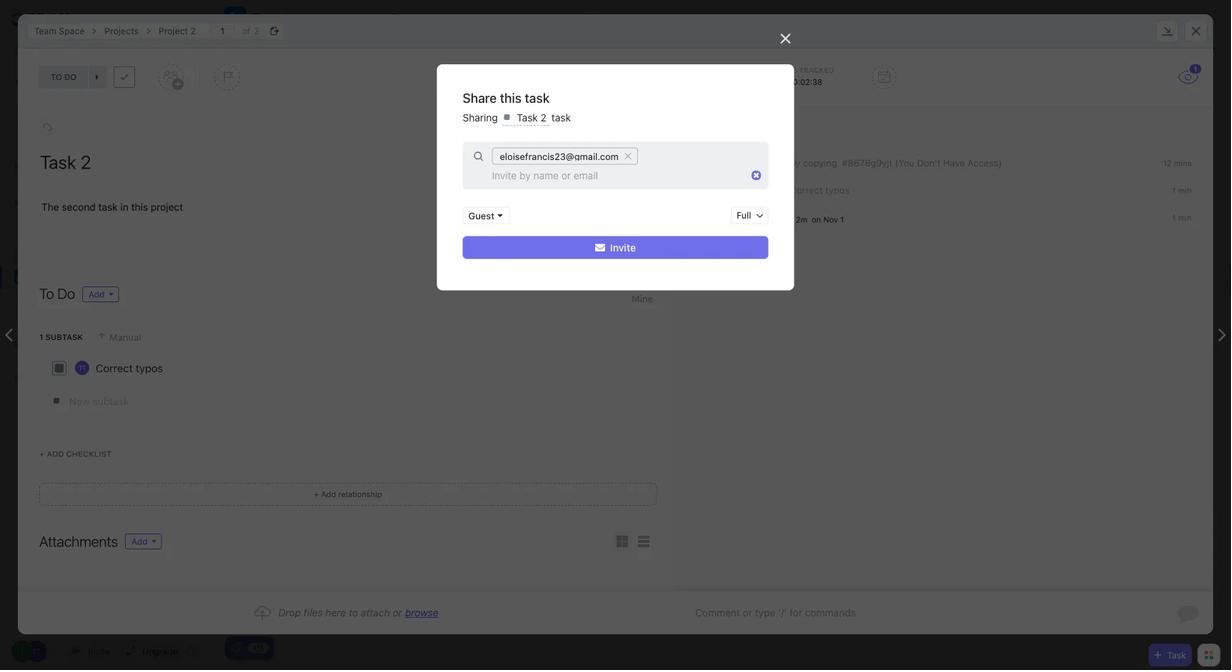 Task type: vqa. For each thing, say whether or not it's contained in the screenshot.
1 Min
yes



Task type: describe. For each thing, give the bounding box(es) containing it.
0 vertical spatial invite
[[610, 242, 636, 253]]

guest button
[[463, 207, 511, 224]]

project 2
[[159, 26, 196, 36]]

project
[[151, 201, 183, 213]]

created this task by copying #8678g9yjt (you don't have access)
[[716, 158, 1003, 168]]

eloisefrancis23@gmail.com
[[500, 151, 619, 162]]

dialog containing to do
[[18, 14, 1214, 635]]

upgrade link
[[120, 642, 183, 662]]

0 vertical spatial correct typos link
[[791, 185, 850, 196]]

access)
[[968, 158, 1003, 168]]

2 for project 2
[[190, 26, 196, 36]]

do
[[57, 285, 75, 302]]

show closed button
[[1130, 76, 1206, 91]]

mins
[[1175, 159, 1192, 168]]

team space button
[[247, 2, 318, 34]]

12
[[1164, 159, 1172, 168]]

favorites button
[[0, 149, 215, 184]]

on
[[812, 215, 822, 224]]

0 horizontal spatial correct typos link
[[96, 361, 163, 376]]

onboarding checklist button image
[[231, 643, 242, 654]]

this for share
[[500, 90, 522, 105]]

table
[[600, 12, 625, 24]]

task for share this task
[[525, 90, 550, 105]]

Set task position in this List number field
[[210, 25, 235, 37]]

1 subtask
[[39, 333, 83, 342]]

task 3
[[286, 471, 315, 483]]

gantt link
[[541, 0, 573, 36]]

home
[[36, 75, 61, 86]]

subtask
[[45, 333, 83, 342]]

checklist
[[66, 450, 112, 459]]

calendar
[[465, 12, 508, 24]]

table link
[[600, 0, 631, 36]]

Invite by name or email text field
[[471, 165, 746, 186]]

team space link
[[27, 23, 92, 40]]

closed
[[1171, 79, 1202, 88]]

min for created subtask:
[[1179, 186, 1192, 195]]

second
[[62, 201, 96, 213]]

you created subtask: correct typos
[[697, 185, 850, 196]]

1 min for 2m
[[1173, 213, 1192, 223]]

task right task 2
[[552, 112, 571, 124]]

1 inside the task body element
[[39, 333, 43, 342]]

to do
[[39, 285, 75, 302]]

gantt
[[541, 12, 567, 24]]

this inside the task body element
[[131, 201, 148, 213]]

of
[[242, 26, 250, 36]]

mine link
[[632, 287, 653, 311]]

task 2
[[514, 112, 550, 124]]

Search tasks... text field
[[239, 39, 358, 59]]

onboarding checklist button element
[[231, 643, 242, 654]]

add
[[47, 450, 64, 459]]

(you
[[896, 158, 915, 168]]

projects link up subtask
[[1, 289, 202, 312]]

attachments
[[39, 533, 118, 550]]

to
[[39, 285, 54, 302]]

to
[[349, 607, 358, 619]]

search tasks...
[[239, 44, 299, 54]]

automations
[[1084, 13, 1136, 23]]

of 2
[[242, 26, 259, 36]]

task for task 3
[[286, 471, 306, 483]]

have
[[944, 158, 966, 168]]

⌘k
[[185, 46, 198, 56]]

drop files here to attach or browse
[[278, 607, 439, 619]]

full button
[[731, 207, 769, 224]]

new
[[275, 496, 291, 505]]

sidebar navigation
[[0, 0, 215, 671]]

board
[[404, 12, 432, 24]]

project 2 link
[[151, 23, 203, 40]]

don't
[[918, 158, 941, 168]]

space for team space button
[[284, 11, 318, 25]]

show for show closed
[[1144, 79, 1168, 88]]

here
[[325, 607, 346, 619]]

tracked time
[[718, 214, 775, 224]]

favorites
[[14, 162, 61, 172]]

dashboards
[[14, 338, 73, 347]]

attach
[[361, 607, 390, 619]]

invite inside sidebar navigation
[[88, 647, 110, 657]]

New subtask text field
[[69, 388, 653, 414]]

drop
[[278, 607, 301, 619]]

in
[[120, 201, 129, 213]]

by
[[790, 158, 801, 168]]

task body element
[[18, 107, 675, 592]]

2m
[[796, 215, 808, 224]]

the second task in this project
[[41, 201, 183, 213]]

subtask:
[[751, 185, 788, 196]]

calendar link
[[465, 0, 514, 36]]

1 min for created subtask:
[[1173, 186, 1192, 195]]

1 horizontal spatial typos
[[826, 185, 850, 196]]

+ for + add checklist
[[39, 450, 45, 459]]

share button
[[1172, 6, 1219, 29]]

typos inside the task body element
[[136, 362, 163, 375]]

12 mins
[[1164, 159, 1192, 168]]



Task type: locate. For each thing, give the bounding box(es) containing it.
0 horizontal spatial task
[[286, 471, 306, 483]]

0 horizontal spatial invite
[[88, 647, 110, 657]]

more
[[62, 121, 84, 132]]

0 vertical spatial team space
[[252, 11, 318, 25]]

2
[[190, 26, 196, 36], [254, 26, 259, 36], [541, 112, 547, 124]]

guest
[[469, 210, 495, 221]]

team space inside button
[[252, 11, 318, 25]]

docs
[[14, 373, 38, 382]]

task inside "link"
[[286, 471, 306, 483]]

+ new task
[[267, 496, 309, 505]]

2 horizontal spatial 2
[[541, 112, 547, 124]]

search down "of 2"
[[239, 44, 268, 54]]

task up task 2
[[525, 90, 550, 105]]

2 min from the top
[[1179, 213, 1192, 223]]

share this task
[[463, 90, 550, 105]]

1 vertical spatial team
[[34, 26, 57, 36]]

+
[[39, 450, 45, 459], [267, 496, 272, 505]]

projects
[[105, 26, 139, 36], [51, 295, 87, 306]]

user friends image
[[16, 273, 27, 282]]

sharing
[[463, 112, 501, 124]]

0 vertical spatial this
[[500, 90, 522, 105]]

space inside "task locations" element
[[59, 26, 85, 36]]

home link
[[0, 69, 215, 92]]

share up closed
[[1190, 13, 1213, 23]]

+ for + new task
[[267, 496, 272, 505]]

list
[[354, 12, 372, 24]]

files
[[304, 607, 323, 619]]

full
[[737, 211, 752, 221]]

minimize task image
[[1162, 26, 1174, 36]]

tracked
[[799, 66, 835, 74]]

board link
[[404, 0, 438, 36]]

show for show more
[[36, 121, 59, 132]]

0 vertical spatial min
[[1179, 186, 1192, 195]]

1 vertical spatial this
[[751, 158, 767, 168]]

task for task 2
[[517, 112, 538, 124]]

search for search tasks...
[[239, 44, 268, 54]]

1 horizontal spatial search
[[239, 44, 268, 54]]

tasks...
[[270, 44, 299, 54]]

task left by
[[770, 158, 788, 168]]

1 created from the top
[[716, 158, 749, 168]]

+ add checklist
[[39, 450, 112, 459]]

task
[[517, 112, 538, 124], [286, 471, 306, 483], [1168, 651, 1187, 661]]

created up you created subtask: correct typos
[[716, 158, 749, 168]]

0 horizontal spatial typos
[[136, 362, 163, 375]]

projects up home link
[[105, 26, 139, 36]]

1 horizontal spatial this
[[500, 90, 522, 105]]

0 horizontal spatial share
[[463, 90, 497, 105]]

task left in
[[98, 201, 118, 213]]

team for 'team space' link
[[34, 26, 57, 36]]

projects up subtask
[[51, 295, 87, 306]]

team space up tasks...
[[252, 11, 318, 25]]

show left more
[[36, 121, 59, 132]]

min
[[1179, 186, 1192, 195], [1179, 213, 1192, 223]]

share for share
[[1190, 13, 1213, 23]]

task right new
[[293, 496, 309, 505]]

this up clear search image
[[751, 158, 767, 168]]

dialog
[[18, 14, 1214, 635]]

browse
[[405, 607, 439, 619]]

0 vertical spatial show
[[1144, 79, 1168, 88]]

correct typos link
[[791, 185, 850, 196], [96, 361, 163, 376]]

1 horizontal spatial correct typos link
[[791, 185, 850, 196]]

1 horizontal spatial invite
[[610, 242, 636, 253]]

0 vertical spatial 1 min
[[1173, 186, 1192, 195]]

1/4
[[253, 644, 264, 652]]

2m on nov 1
[[796, 215, 845, 224]]

team inside button
[[252, 11, 282, 25]]

list link
[[354, 0, 377, 36]]

share for share this task
[[463, 90, 497, 105]]

1 vertical spatial created
[[716, 185, 749, 196]]

3
[[309, 471, 315, 483]]

search inside sidebar navigation
[[28, 46, 56, 56]]

1 vertical spatial task
[[286, 471, 306, 483]]

1 vertical spatial min
[[1179, 213, 1192, 223]]

1 horizontal spatial task
[[517, 112, 538, 124]]

min for 2m
[[1179, 213, 1192, 223]]

1 horizontal spatial team
[[252, 11, 282, 25]]

1 vertical spatial space
[[59, 26, 85, 36]]

1 horizontal spatial 2
[[254, 26, 259, 36]]

invite
[[610, 242, 636, 253], [88, 647, 110, 657]]

share inside button
[[1190, 13, 1213, 23]]

show inside sidebar navigation
[[36, 121, 59, 132]]

0 vertical spatial space
[[284, 11, 318, 25]]

0 horizontal spatial space
[[59, 26, 85, 36]]

0 vertical spatial correct
[[791, 185, 823, 196]]

1 vertical spatial 1 min
[[1173, 213, 1192, 223]]

created
[[716, 158, 749, 168], [716, 185, 749, 196]]

task details element
[[18, 49, 1214, 107]]

time
[[753, 214, 772, 224]]

the
[[41, 201, 59, 213]]

team inside "task locations" element
[[34, 26, 57, 36]]

1 horizontal spatial show
[[1144, 79, 1168, 88]]

1 horizontal spatial space
[[284, 11, 318, 25]]

1 1 min from the top
[[1173, 186, 1192, 195]]

copying
[[803, 158, 838, 168]]

correct inside the task body element
[[96, 362, 133, 375]]

invite up mine link
[[610, 242, 636, 253]]

1 horizontal spatial +
[[267, 496, 272, 505]]

2 vertical spatial this
[[131, 201, 148, 213]]

1 vertical spatial correct typos link
[[96, 361, 163, 376]]

+ inside the task body element
[[39, 450, 45, 459]]

0 vertical spatial share
[[1190, 13, 1213, 23]]

0 horizontal spatial this
[[131, 201, 148, 213]]

2 up eloisefrancis23@gmail.com
[[541, 112, 547, 124]]

1 vertical spatial +
[[267, 496, 272, 505]]

show inside button
[[1144, 79, 1168, 88]]

0 vertical spatial created
[[716, 158, 749, 168]]

2 for task 2
[[541, 112, 547, 124]]

projects link inside "task locations" element
[[97, 23, 146, 40]]

this right in
[[131, 201, 148, 213]]

1 horizontal spatial projects
[[105, 26, 139, 36]]

search down 'team space' link
[[28, 46, 56, 56]]

projects for projects 'link' in "task locations" element
[[105, 26, 139, 36]]

0 horizontal spatial search
[[28, 46, 56, 56]]

created right you on the right of the page
[[716, 185, 749, 196]]

or
[[393, 607, 402, 619]]

automations button
[[1077, 7, 1143, 29]]

correct
[[791, 185, 823, 196], [96, 362, 133, 375]]

1 vertical spatial correct
[[96, 362, 133, 375]]

time
[[779, 66, 797, 74]]

0 horizontal spatial correct
[[96, 362, 133, 375]]

1 vertical spatial team space
[[34, 26, 85, 36]]

space for 'team space' link
[[59, 26, 85, 36]]

1 vertical spatial typos
[[136, 362, 163, 375]]

0 horizontal spatial team
[[34, 26, 57, 36]]

0 horizontal spatial 2
[[190, 26, 196, 36]]

browse link
[[405, 607, 439, 619]]

team up home
[[34, 26, 57, 36]]

clear search image
[[752, 171, 762, 181]]

space up home
[[59, 26, 85, 36]]

projects inside sidebar navigation
[[51, 295, 87, 306]]

show closed
[[1144, 79, 1202, 88]]

team up "of 2"
[[252, 11, 282, 25]]

Edit task name text field
[[40, 150, 653, 174]]

projects link up correct typos
[[51, 289, 202, 312]]

task locations element
[[18, 14, 1214, 49]]

task for + new task
[[293, 496, 309, 505]]

task 3 link
[[282, 465, 806, 489]]

show more
[[36, 121, 84, 132]]

space inside button
[[284, 11, 318, 25]]

0 vertical spatial team
[[252, 11, 282, 25]]

team space for 'team space' link
[[34, 26, 85, 36]]

1 min
[[1173, 186, 1192, 195], [1173, 213, 1192, 223]]

2 horizontal spatial this
[[751, 158, 767, 168]]

1 vertical spatial show
[[36, 121, 59, 132]]

1 horizontal spatial correct
[[791, 185, 823, 196]]

1 vertical spatial invite
[[88, 647, 110, 657]]

team space
[[252, 11, 318, 25], [34, 26, 85, 36]]

project
[[159, 26, 188, 36]]

0 horizontal spatial show
[[36, 121, 59, 132]]

you
[[697, 185, 713, 196]]

team space up home
[[34, 26, 85, 36]]

0 vertical spatial task
[[517, 112, 538, 124]]

projects for projects 'link' on top of correct typos
[[51, 295, 87, 306]]

space up search tasks... text box
[[284, 11, 318, 25]]

2 for of 2
[[254, 26, 259, 36]]

+ left add
[[39, 450, 45, 459]]

invite left the upgrade link
[[88, 647, 110, 657]]

2 up ⌘k
[[190, 26, 196, 36]]

team space for team space button
[[252, 11, 318, 25]]

0 horizontal spatial +
[[39, 450, 45, 459]]

2 created from the top
[[716, 185, 749, 196]]

correct typos
[[96, 362, 163, 375]]

time tracked
[[779, 66, 835, 74]]

+ left new
[[267, 496, 272, 505]]

upgrade
[[142, 647, 177, 657]]

0 horizontal spatial team space
[[34, 26, 85, 36]]

0 vertical spatial projects
[[105, 26, 139, 36]]

tracked
[[718, 214, 751, 224]]

projects link
[[97, 23, 146, 40], [1, 289, 202, 312], [51, 289, 202, 312]]

0 horizontal spatial projects
[[51, 295, 87, 306]]

task for the second task in this project
[[98, 201, 118, 213]]

projects inside "task locations" element
[[105, 26, 139, 36]]

2 right 'of'
[[254, 26, 259, 36]]

1 vertical spatial share
[[463, 90, 497, 105]]

2 1 min from the top
[[1173, 213, 1192, 223]]

show left closed
[[1144, 79, 1168, 88]]

share
[[1190, 13, 1213, 23], [463, 90, 497, 105]]

1 horizontal spatial share
[[1190, 13, 1213, 23]]

team for team space button
[[252, 11, 282, 25]]

task for created this task by copying #8678g9yjt (you don't have access)
[[770, 158, 788, 168]]

this for created
[[751, 158, 767, 168]]

#8678g9yjt
[[843, 158, 893, 168]]

1 horizontal spatial team space
[[252, 11, 318, 25]]

share up the sharing
[[463, 90, 497, 105]]

2 horizontal spatial task
[[1168, 651, 1187, 661]]

2 vertical spatial task
[[1168, 651, 1187, 661]]

search for search
[[28, 46, 56, 56]]

1 min from the top
[[1179, 186, 1192, 195]]

nov
[[824, 215, 839, 224]]

show
[[1144, 79, 1168, 88], [36, 121, 59, 132]]

1 vertical spatial projects
[[51, 295, 87, 306]]

search
[[239, 44, 268, 54], [28, 46, 56, 56]]

0 vertical spatial typos
[[826, 185, 850, 196]]

0 vertical spatial +
[[39, 450, 45, 459]]

team space inside "task locations" element
[[34, 26, 85, 36]]

mine
[[632, 293, 653, 304]]

projects link up home link
[[97, 23, 146, 40]]

this up task 2
[[500, 90, 522, 105]]



